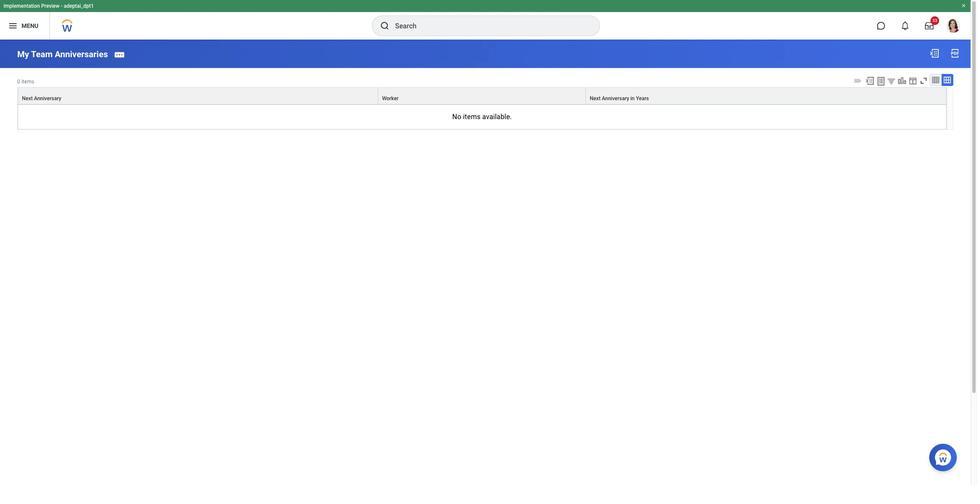 Task type: vqa. For each thing, say whether or not it's contained in the screenshot.
Available.
yes



Task type: describe. For each thing, give the bounding box(es) containing it.
export to excel image
[[865, 76, 875, 86]]

items for 0
[[21, 79, 34, 85]]

select to filter grid data image
[[887, 77, 896, 86]]

0 items
[[17, 79, 34, 85]]

33
[[933, 18, 938, 23]]

next anniversary
[[22, 96, 61, 102]]

anniversary for next anniversary in years
[[602, 96, 629, 102]]

-
[[61, 3, 62, 9]]

expand table image
[[943, 76, 952, 84]]

no
[[452, 113, 461, 121]]

in
[[631, 96, 635, 102]]

my team anniversaries
[[17, 49, 108, 59]]

search image
[[380, 21, 390, 31]]

expand/collapse chart image
[[898, 76, 907, 86]]

next for next anniversary in years
[[590, 96, 601, 102]]

next for next anniversary
[[22, 96, 33, 102]]

no items available.
[[452, 113, 512, 121]]

33 button
[[920, 16, 940, 35]]

preview
[[41, 3, 59, 9]]

justify image
[[8, 21, 18, 31]]

implementation preview -   adeptai_dpt1
[[3, 3, 94, 9]]

profile logan mcneil image
[[947, 19, 961, 34]]

team
[[31, 49, 53, 59]]

fullscreen image
[[919, 76, 929, 86]]

available.
[[483, 113, 512, 121]]

worker button
[[378, 88, 586, 104]]

no items available to be tagged image
[[853, 76, 863, 86]]

export to excel image
[[930, 48, 940, 59]]

inbox large image
[[925, 22, 934, 30]]



Task type: locate. For each thing, give the bounding box(es) containing it.
adeptai_dpt1
[[64, 3, 94, 9]]

next inside popup button
[[22, 96, 33, 102]]

1 horizontal spatial anniversary
[[602, 96, 629, 102]]

0 vertical spatial items
[[21, 79, 34, 85]]

toolbar
[[852, 74, 954, 87]]

anniversary inside popup button
[[602, 96, 629, 102]]

anniversary for next anniversary
[[34, 96, 61, 102]]

notifications large image
[[901, 22, 910, 30]]

0 horizontal spatial next
[[22, 96, 33, 102]]

export to worksheets image
[[876, 76, 887, 86]]

anniversaries
[[55, 49, 108, 59]]

next
[[22, 96, 33, 102], [590, 96, 601, 102]]

anniversary
[[34, 96, 61, 102], [602, 96, 629, 102]]

items for no
[[463, 113, 481, 121]]

1 horizontal spatial next
[[590, 96, 601, 102]]

close environment banner image
[[961, 3, 967, 8]]

years
[[636, 96, 649, 102]]

anniversary down 0 items
[[34, 96, 61, 102]]

view printable version (pdf) image
[[950, 48, 961, 59]]

1 horizontal spatial items
[[463, 113, 481, 121]]

1 next from the left
[[22, 96, 33, 102]]

next anniversary in years button
[[586, 88, 946, 104]]

click to view/edit grid preferences image
[[909, 76, 918, 86]]

items right '0'
[[21, 79, 34, 85]]

2 next from the left
[[590, 96, 601, 102]]

2 anniversary from the left
[[602, 96, 629, 102]]

menu
[[22, 22, 38, 29]]

row
[[18, 87, 947, 105]]

1 vertical spatial items
[[463, 113, 481, 121]]

0
[[17, 79, 20, 85]]

next left in
[[590, 96, 601, 102]]

1 anniversary from the left
[[34, 96, 61, 102]]

next down 0 items
[[22, 96, 33, 102]]

my team anniversaries element
[[17, 49, 108, 59]]

implementation
[[3, 3, 40, 9]]

items
[[21, 79, 34, 85], [463, 113, 481, 121]]

Search Workday  search field
[[395, 16, 582, 35]]

row inside my team anniversaries main content
[[18, 87, 947, 105]]

table image
[[932, 76, 940, 84]]

worker
[[382, 96, 399, 102]]

0 horizontal spatial items
[[21, 79, 34, 85]]

next anniversary in years
[[590, 96, 649, 102]]

items right no
[[463, 113, 481, 121]]

menu banner
[[0, 0, 971, 40]]

toolbar inside my team anniversaries main content
[[852, 74, 954, 87]]

row containing next anniversary
[[18, 87, 947, 105]]

next anniversary button
[[18, 88, 378, 104]]

anniversary inside popup button
[[34, 96, 61, 102]]

anniversary left in
[[602, 96, 629, 102]]

0 horizontal spatial anniversary
[[34, 96, 61, 102]]

next inside popup button
[[590, 96, 601, 102]]

my team anniversaries main content
[[0, 40, 971, 138]]

menu button
[[0, 12, 50, 40]]

my
[[17, 49, 29, 59]]



